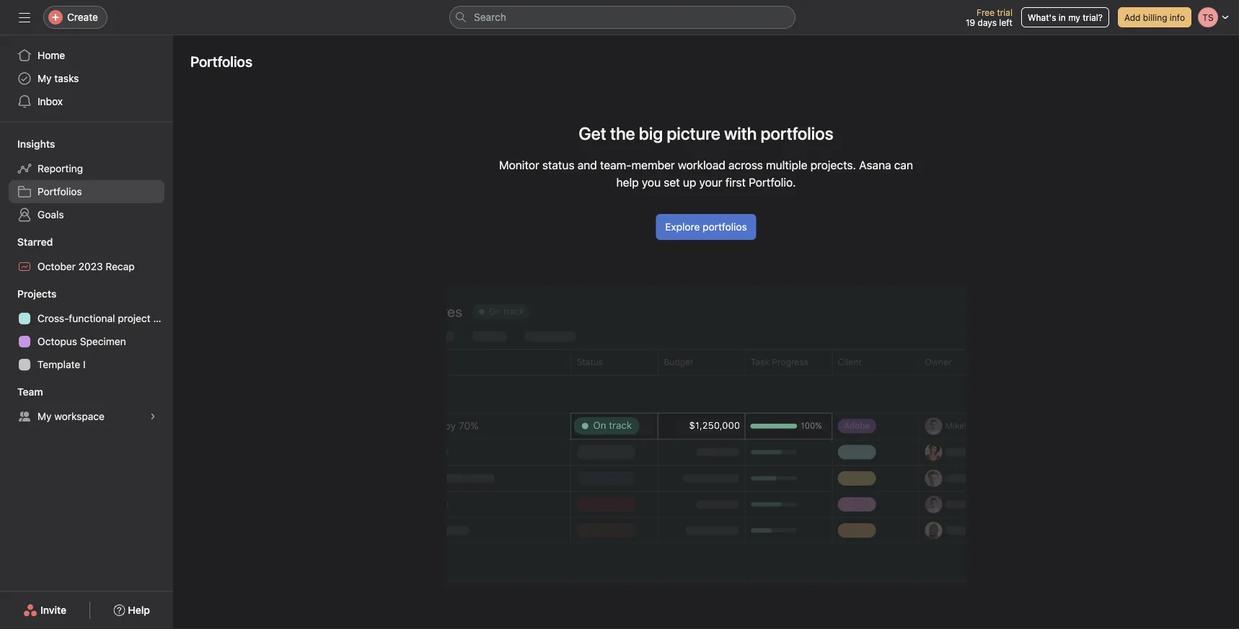 Task type: describe. For each thing, give the bounding box(es) containing it.
you
[[642, 176, 661, 189]]

october
[[38, 261, 76, 273]]

october 2023 recap link
[[9, 255, 164, 278]]

trial
[[997, 7, 1013, 17]]

functional
[[69, 313, 115, 325]]

and
[[578, 158, 597, 172]]

explore portfolios button
[[656, 214, 756, 240]]

info
[[1170, 12, 1185, 22]]

team
[[17, 386, 43, 398]]

what's
[[1028, 12, 1056, 22]]

member
[[632, 158, 675, 172]]

what's in my trial? button
[[1021, 7, 1109, 27]]

days
[[978, 17, 997, 27]]

reporting
[[38, 163, 83, 175]]

left
[[999, 17, 1013, 27]]

projects.
[[811, 158, 856, 172]]

team-
[[600, 158, 632, 172]]

2023
[[78, 261, 103, 273]]

help
[[616, 176, 639, 189]]

my for my workspace
[[38, 411, 52, 423]]

see details, my workspace image
[[149, 413, 157, 421]]

portfolio.
[[749, 176, 796, 189]]

add billing info
[[1124, 12, 1185, 22]]

trial?
[[1083, 12, 1103, 22]]

picture
[[667, 123, 720, 144]]

billing
[[1143, 12, 1167, 22]]

explore portfolios
[[665, 221, 747, 233]]

my tasks link
[[9, 67, 164, 90]]

monitor status and team-member workload across multiple projects. asana can help you set up your first portfolio.
[[499, 158, 913, 189]]

global element
[[0, 35, 173, 122]]

workload
[[678, 158, 726, 172]]

insights
[[17, 138, 55, 150]]

up
[[683, 176, 696, 189]]

recap
[[106, 261, 135, 273]]

multiple
[[766, 158, 808, 172]]

add
[[1124, 12, 1141, 22]]

can
[[894, 158, 913, 172]]

portfolios inside insights element
[[38, 186, 82, 198]]

the
[[610, 123, 635, 144]]

free
[[977, 7, 995, 17]]

octopus specimen
[[38, 336, 126, 348]]

projects
[[17, 288, 57, 300]]

portfolios
[[703, 221, 747, 233]]

cross-functional project plan link
[[9, 307, 173, 330]]

inbox link
[[9, 90, 164, 113]]

projects button
[[0, 287, 57, 301]]

goals link
[[9, 203, 164, 226]]

my workspace link
[[9, 405, 164, 428]]

with portfolios
[[724, 123, 834, 144]]

tasks
[[54, 72, 79, 84]]

19
[[966, 17, 975, 27]]

search
[[474, 11, 506, 23]]

hide sidebar image
[[19, 12, 30, 23]]

your
[[699, 176, 722, 189]]

search button
[[449, 6, 796, 29]]



Task type: vqa. For each thing, say whether or not it's contained in the screenshot.
"projects."
yes



Task type: locate. For each thing, give the bounding box(es) containing it.
cross-functional project plan
[[38, 313, 173, 325]]

invite
[[40, 605, 66, 617]]

set
[[664, 176, 680, 189]]

workspace
[[54, 411, 105, 423]]

i
[[83, 359, 86, 371]]

teams element
[[0, 379, 173, 431]]

reporting link
[[9, 157, 164, 180]]

help button
[[104, 598, 159, 624]]

1 vertical spatial my
[[38, 411, 52, 423]]

template i link
[[9, 353, 164, 377]]

octopus
[[38, 336, 77, 348]]

in
[[1059, 12, 1066, 22]]

starred
[[17, 236, 53, 248]]

starred button
[[0, 235, 53, 250]]

2 my from the top
[[38, 411, 52, 423]]

across
[[729, 158, 763, 172]]

octopus specimen link
[[9, 330, 164, 353]]

0 vertical spatial portfolios
[[190, 53, 252, 70]]

my inside teams element
[[38, 411, 52, 423]]

create
[[67, 11, 98, 23]]

help
[[128, 605, 150, 617]]

team button
[[0, 385, 43, 400]]

my
[[1068, 12, 1080, 22]]

create button
[[43, 6, 107, 29]]

get the big picture with portfolios
[[579, 123, 834, 144]]

insights element
[[0, 131, 173, 229]]

1 horizontal spatial portfolios
[[190, 53, 252, 70]]

template i
[[38, 359, 86, 371]]

search list box
[[449, 6, 796, 29]]

my tasks
[[38, 72, 79, 84]]

home
[[38, 49, 65, 61]]

home link
[[9, 44, 164, 67]]

first
[[725, 176, 746, 189]]

0 horizontal spatial portfolios
[[38, 186, 82, 198]]

specimen
[[80, 336, 126, 348]]

my left the tasks
[[38, 72, 52, 84]]

explore
[[665, 221, 700, 233]]

plan
[[153, 313, 173, 325]]

goals
[[38, 209, 64, 221]]

0 vertical spatial my
[[38, 72, 52, 84]]

projects element
[[0, 281, 173, 379]]

my down team
[[38, 411, 52, 423]]

1 my from the top
[[38, 72, 52, 84]]

my
[[38, 72, 52, 84], [38, 411, 52, 423]]

invite button
[[14, 598, 76, 624]]

add billing info button
[[1118, 7, 1192, 27]]

my workspace
[[38, 411, 105, 423]]

get
[[579, 123, 606, 144]]

free trial 19 days left
[[966, 7, 1013, 27]]

monitor
[[499, 158, 539, 172]]

portfolios link
[[9, 180, 164, 203]]

big
[[639, 123, 663, 144]]

cross-
[[38, 313, 69, 325]]

october 2023 recap
[[38, 261, 135, 273]]

starred element
[[0, 229, 173, 281]]

portfolios
[[190, 53, 252, 70], [38, 186, 82, 198]]

template
[[38, 359, 80, 371]]

project
[[118, 313, 151, 325]]

my for my tasks
[[38, 72, 52, 84]]

insights button
[[0, 137, 55, 151]]

1 vertical spatial portfolios
[[38, 186, 82, 198]]

status
[[542, 158, 575, 172]]

inbox
[[38, 96, 63, 107]]

my inside global element
[[38, 72, 52, 84]]

asana
[[859, 158, 891, 172]]

what's in my trial?
[[1028, 12, 1103, 22]]



